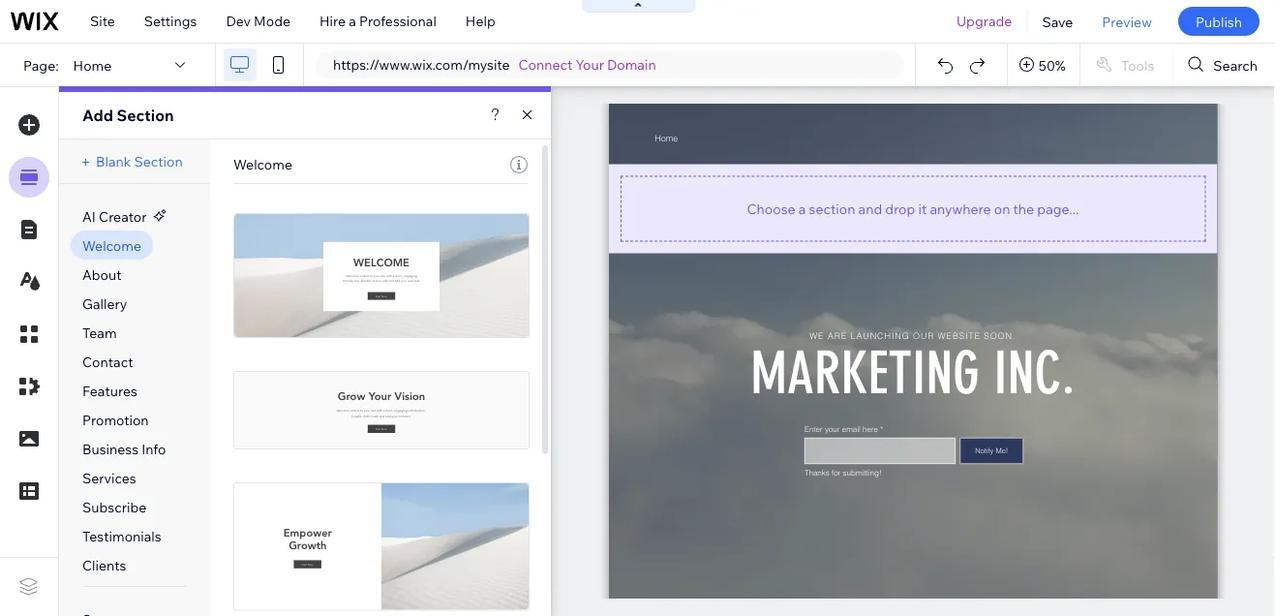 Task type: vqa. For each thing, say whether or not it's contained in the screenshot.
Creator
yes



Task type: describe. For each thing, give the bounding box(es) containing it.
drop
[[886, 200, 916, 217]]

upgrade
[[957, 13, 1013, 30]]

connect
[[519, 56, 573, 73]]

save button
[[1028, 0, 1088, 43]]

ai
[[82, 208, 96, 225]]

choose a section and drop it anywhere on the page...
[[747, 200, 1080, 217]]

a for professional
[[349, 13, 356, 30]]

search button
[[1173, 44, 1276, 86]]

dev mode
[[226, 13, 291, 30]]

dev
[[226, 13, 251, 30]]

section
[[809, 200, 856, 217]]

subscribe
[[82, 499, 146, 516]]

50%
[[1039, 56, 1066, 73]]

a for section
[[799, 200, 806, 217]]

services
[[82, 470, 136, 487]]

publish button
[[1179, 7, 1260, 36]]

https://www.wix.com/mysite
[[333, 56, 510, 73]]

team
[[82, 325, 117, 341]]

business
[[82, 441, 139, 458]]

it
[[919, 200, 927, 217]]

hire
[[320, 13, 346, 30]]

tools
[[1122, 56, 1155, 73]]

mode
[[254, 13, 291, 30]]

professional
[[359, 13, 437, 30]]

the
[[1014, 200, 1035, 217]]

info
[[142, 441, 166, 458]]

ai creator
[[82, 208, 147, 225]]

site
[[90, 13, 115, 30]]

add
[[82, 106, 113, 125]]



Task type: locate. For each thing, give the bounding box(es) containing it.
add section
[[82, 106, 174, 125]]

https://www.wix.com/mysite connect your domain
[[333, 56, 656, 73]]

a right the hire at the left top
[[349, 13, 356, 30]]

promotion
[[82, 412, 149, 429]]

0 vertical spatial welcome
[[233, 156, 292, 173]]

and
[[859, 200, 883, 217]]

1 horizontal spatial welcome
[[233, 156, 292, 173]]

settings
[[144, 13, 197, 30]]

welcome
[[233, 156, 292, 173], [82, 237, 141, 254]]

anywhere
[[930, 200, 992, 217]]

50% button
[[1008, 44, 1080, 86]]

testimonials
[[82, 528, 161, 545]]

save
[[1043, 13, 1074, 30]]

creator
[[99, 208, 147, 225]]

features
[[82, 383, 137, 400]]

1 vertical spatial welcome
[[82, 237, 141, 254]]

a left section
[[799, 200, 806, 217]]

preview button
[[1088, 0, 1167, 43]]

page...
[[1038, 200, 1080, 217]]

1 vertical spatial a
[[799, 200, 806, 217]]

home
[[73, 56, 112, 73]]

section up "blank section"
[[117, 106, 174, 125]]

about
[[82, 266, 122, 283]]

section
[[117, 106, 174, 125], [134, 153, 183, 170]]

blank
[[96, 153, 131, 170]]

0 horizontal spatial a
[[349, 13, 356, 30]]

0 vertical spatial section
[[117, 106, 174, 125]]

gallery
[[82, 295, 127, 312]]

domain
[[607, 56, 656, 73]]

choose
[[747, 200, 796, 217]]

contact
[[82, 354, 133, 371]]

blank section
[[96, 153, 183, 170]]

section for add section
[[117, 106, 174, 125]]

on
[[995, 200, 1011, 217]]

section right 'blank'
[[134, 153, 183, 170]]

search
[[1214, 56, 1258, 73]]

section for blank section
[[134, 153, 183, 170]]

0 horizontal spatial welcome
[[82, 237, 141, 254]]

business info
[[82, 441, 166, 458]]

1 horizontal spatial a
[[799, 200, 806, 217]]

tools button
[[1081, 44, 1172, 86]]

preview
[[1103, 13, 1153, 30]]

1 vertical spatial section
[[134, 153, 183, 170]]

your
[[576, 56, 604, 73]]

hire a professional
[[320, 13, 437, 30]]

publish
[[1196, 13, 1243, 30]]

clients
[[82, 557, 126, 574]]

0 vertical spatial a
[[349, 13, 356, 30]]

a
[[349, 13, 356, 30], [799, 200, 806, 217]]

help
[[466, 13, 496, 30]]



